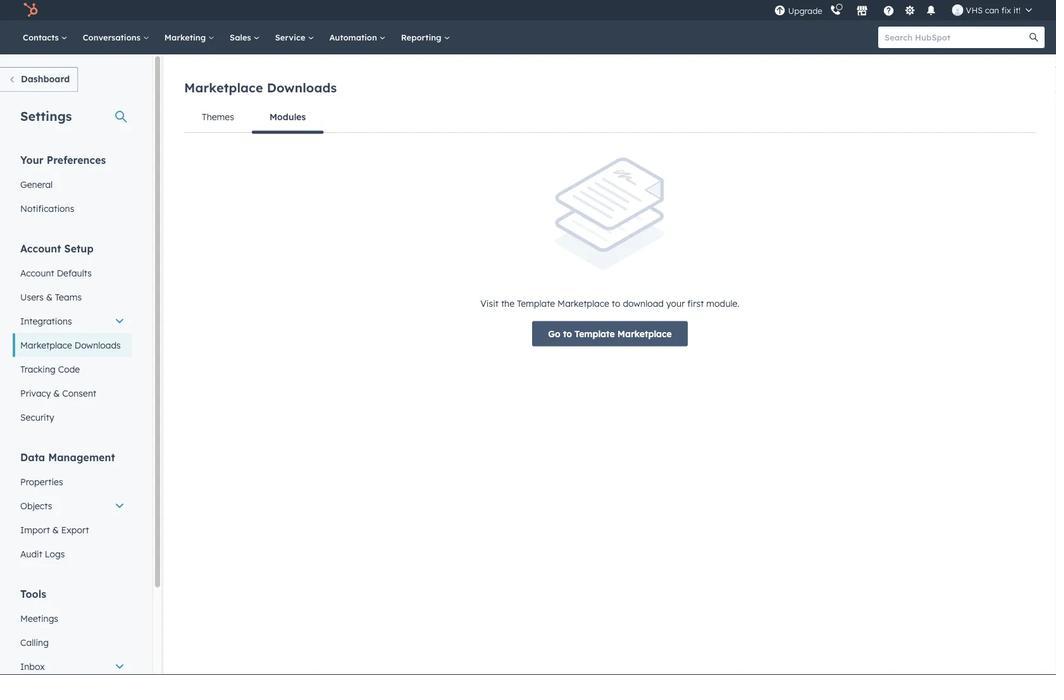 Task type: vqa. For each thing, say whether or not it's contained in the screenshot.
'import & export' link
yes



Task type: describe. For each thing, give the bounding box(es) containing it.
search button
[[1024, 27, 1045, 48]]

help image
[[884, 6, 895, 17]]

Search HubSpot search field
[[879, 27, 1034, 48]]

visit
[[481, 298, 499, 309]]

account defaults link
[[13, 261, 132, 285]]

meetings link
[[13, 607, 132, 631]]

alert containing visit the template marketplace to download your first module.
[[184, 158, 1036, 347]]

themes link
[[184, 102, 252, 132]]

upgrade image
[[775, 5, 786, 17]]

teams
[[55, 292, 82, 303]]

data management element
[[13, 450, 132, 566]]

integrations button
[[13, 309, 132, 333]]

reporting link
[[394, 20, 458, 54]]

general link
[[13, 173, 132, 197]]

to inside 'link'
[[563, 328, 572, 339]]

& for teams
[[46, 292, 53, 303]]

security
[[20, 412, 54, 423]]

setup
[[64, 242, 94, 255]]

data
[[20, 451, 45, 464]]

dashboard link
[[0, 67, 78, 92]]

tools
[[20, 588, 46, 600]]

0 vertical spatial to
[[612, 298, 621, 309]]

your
[[667, 298, 685, 309]]

calling
[[20, 637, 49, 648]]

account for account setup
[[20, 242, 61, 255]]

0 vertical spatial marketplace downloads
[[184, 80, 337, 96]]

properties link
[[13, 470, 132, 494]]

eloise francis image
[[953, 4, 964, 16]]

settings
[[20, 108, 72, 124]]

go to template marketplace link
[[533, 321, 688, 347]]

notifications image
[[926, 6, 937, 17]]

modules link
[[252, 102, 324, 134]]

vhs can fix it!
[[966, 5, 1021, 15]]

notifications
[[20, 203, 74, 214]]

export
[[61, 525, 89, 536]]

downloads inside account setup element
[[75, 340, 121, 351]]

security link
[[13, 405, 132, 430]]

dashboard
[[21, 73, 70, 85]]

privacy
[[20, 388, 51, 399]]

service
[[275, 32, 308, 42]]

vhs
[[966, 5, 983, 15]]

tracking code
[[20, 364, 80, 375]]

module.
[[707, 298, 740, 309]]

template for to
[[575, 328, 615, 339]]

integrations
[[20, 316, 72, 327]]

reporting
[[401, 32, 444, 42]]

contacts
[[23, 32, 61, 42]]

your preferences
[[20, 154, 106, 166]]

contacts link
[[15, 20, 75, 54]]

privacy & consent link
[[13, 381, 132, 405]]

users
[[20, 292, 44, 303]]

fix
[[1002, 5, 1012, 15]]

hubspot link
[[15, 3, 47, 18]]

service link
[[268, 20, 322, 54]]

notifications link
[[13, 197, 132, 221]]

sales link
[[222, 20, 268, 54]]

calling icon button
[[825, 2, 847, 19]]

general
[[20, 179, 53, 190]]

inbox
[[20, 661, 45, 672]]

preferences
[[47, 154, 106, 166]]

users & teams
[[20, 292, 82, 303]]

marketplace downloads link
[[13, 333, 132, 357]]

go
[[548, 328, 561, 339]]

your
[[20, 154, 44, 166]]

& for consent
[[53, 388, 60, 399]]

can
[[986, 5, 1000, 15]]

calling icon image
[[830, 5, 842, 16]]

marketing
[[164, 32, 208, 42]]

notifications button
[[921, 0, 942, 20]]

marketplaces image
[[857, 6, 868, 17]]

upgrade
[[789, 6, 823, 16]]

privacy & consent
[[20, 388, 96, 399]]

modules
[[270, 111, 306, 123]]

sales
[[230, 32, 254, 42]]

download
[[623, 298, 664, 309]]

help button
[[878, 0, 900, 20]]

settings image
[[905, 5, 916, 17]]

vhs can fix it! button
[[945, 0, 1040, 20]]

marketplace up go to template marketplace
[[558, 298, 610, 309]]

marketplace inside go to template marketplace 'link'
[[618, 328, 672, 339]]

objects
[[20, 500, 52, 512]]



Task type: locate. For each thing, give the bounding box(es) containing it.
marketplaces button
[[849, 0, 876, 20]]

template for the
[[517, 298, 555, 309]]

automation link
[[322, 20, 394, 54]]

account
[[20, 242, 61, 255], [20, 267, 54, 279]]

1 vertical spatial template
[[575, 328, 615, 339]]

users & teams link
[[13, 285, 132, 309]]

defaults
[[57, 267, 92, 279]]

calling link
[[13, 631, 132, 655]]

1 vertical spatial to
[[563, 328, 572, 339]]

1 horizontal spatial to
[[612, 298, 621, 309]]

1 horizontal spatial marketplace downloads
[[184, 80, 337, 96]]

marketplace up the themes
[[184, 80, 263, 96]]

properties
[[20, 476, 63, 487]]

management
[[48, 451, 115, 464]]

objects button
[[13, 494, 132, 518]]

inbox button
[[13, 655, 132, 676]]

downloads down integrations 'button'
[[75, 340, 121, 351]]

& right the "privacy"
[[53, 388, 60, 399]]

2 account from the top
[[20, 267, 54, 279]]

template inside 'link'
[[575, 328, 615, 339]]

your preferences element
[[13, 153, 132, 221]]

tracking code link
[[13, 357, 132, 381]]

code
[[58, 364, 80, 375]]

marketplace down "download"
[[618, 328, 672, 339]]

consent
[[62, 388, 96, 399]]

1 horizontal spatial template
[[575, 328, 615, 339]]

go to template marketplace
[[548, 328, 672, 339]]

account for account defaults
[[20, 267, 54, 279]]

1 account from the top
[[20, 242, 61, 255]]

0 vertical spatial account
[[20, 242, 61, 255]]

settings link
[[903, 3, 918, 17]]

import & export link
[[13, 518, 132, 542]]

account up 'users'
[[20, 267, 54, 279]]

menu containing vhs can fix it!
[[773, 0, 1041, 20]]

audit logs link
[[13, 542, 132, 566]]

themes
[[202, 111, 234, 123]]

marketplace inside marketplace downloads link
[[20, 340, 72, 351]]

0 vertical spatial downloads
[[267, 80, 337, 96]]

audit
[[20, 549, 42, 560]]

1 vertical spatial &
[[53, 388, 60, 399]]

automation
[[329, 32, 380, 42]]

1 vertical spatial account
[[20, 267, 54, 279]]

0 horizontal spatial marketplace downloads
[[20, 340, 121, 351]]

it!
[[1014, 5, 1021, 15]]

marketplace downloads inside account setup element
[[20, 340, 121, 351]]

marketplace down integrations
[[20, 340, 72, 351]]

account defaults
[[20, 267, 92, 279]]

data management
[[20, 451, 115, 464]]

audit logs
[[20, 549, 65, 560]]

1 vertical spatial downloads
[[75, 340, 121, 351]]

meetings
[[20, 613, 58, 624]]

0 horizontal spatial template
[[517, 298, 555, 309]]

template
[[517, 298, 555, 309], [575, 328, 615, 339]]

logs
[[45, 549, 65, 560]]

to
[[612, 298, 621, 309], [563, 328, 572, 339]]

first
[[688, 298, 704, 309]]

account setup element
[[13, 242, 132, 430]]

&
[[46, 292, 53, 303], [53, 388, 60, 399], [52, 525, 59, 536]]

template down "visit the template marketplace to download your first module."
[[575, 328, 615, 339]]

tracking
[[20, 364, 56, 375]]

downloads up modules
[[267, 80, 337, 96]]

alert
[[184, 158, 1036, 347]]

1 vertical spatial marketplace downloads
[[20, 340, 121, 351]]

0 horizontal spatial downloads
[[75, 340, 121, 351]]

0 vertical spatial template
[[517, 298, 555, 309]]

navigation
[[184, 102, 1036, 134]]

the
[[501, 298, 515, 309]]

search image
[[1030, 33, 1039, 42]]

marketplace
[[184, 80, 263, 96], [558, 298, 610, 309], [618, 328, 672, 339], [20, 340, 72, 351]]

& inside data management element
[[52, 525, 59, 536]]

navigation containing themes
[[184, 102, 1036, 134]]

visit the template marketplace to download your first module.
[[481, 298, 740, 309]]

template right the 'the'
[[517, 298, 555, 309]]

conversations link
[[75, 20, 157, 54]]

0 vertical spatial &
[[46, 292, 53, 303]]

to left "download"
[[612, 298, 621, 309]]

import
[[20, 525, 50, 536]]

2 vertical spatial &
[[52, 525, 59, 536]]

account up account defaults
[[20, 242, 61, 255]]

& left export
[[52, 525, 59, 536]]

import & export
[[20, 525, 89, 536]]

hubspot image
[[23, 3, 38, 18]]

conversations
[[83, 32, 143, 42]]

to right go
[[563, 328, 572, 339]]

downloads
[[267, 80, 337, 96], [75, 340, 121, 351]]

& right 'users'
[[46, 292, 53, 303]]

tools element
[[13, 587, 132, 676]]

menu
[[773, 0, 1041, 20]]

account setup
[[20, 242, 94, 255]]

marketing link
[[157, 20, 222, 54]]

marketplace downloads
[[184, 80, 337, 96], [20, 340, 121, 351]]

marketplace downloads up modules
[[184, 80, 337, 96]]

marketplace downloads down integrations 'button'
[[20, 340, 121, 351]]

& for export
[[52, 525, 59, 536]]

1 horizontal spatial downloads
[[267, 80, 337, 96]]

0 horizontal spatial to
[[563, 328, 572, 339]]



